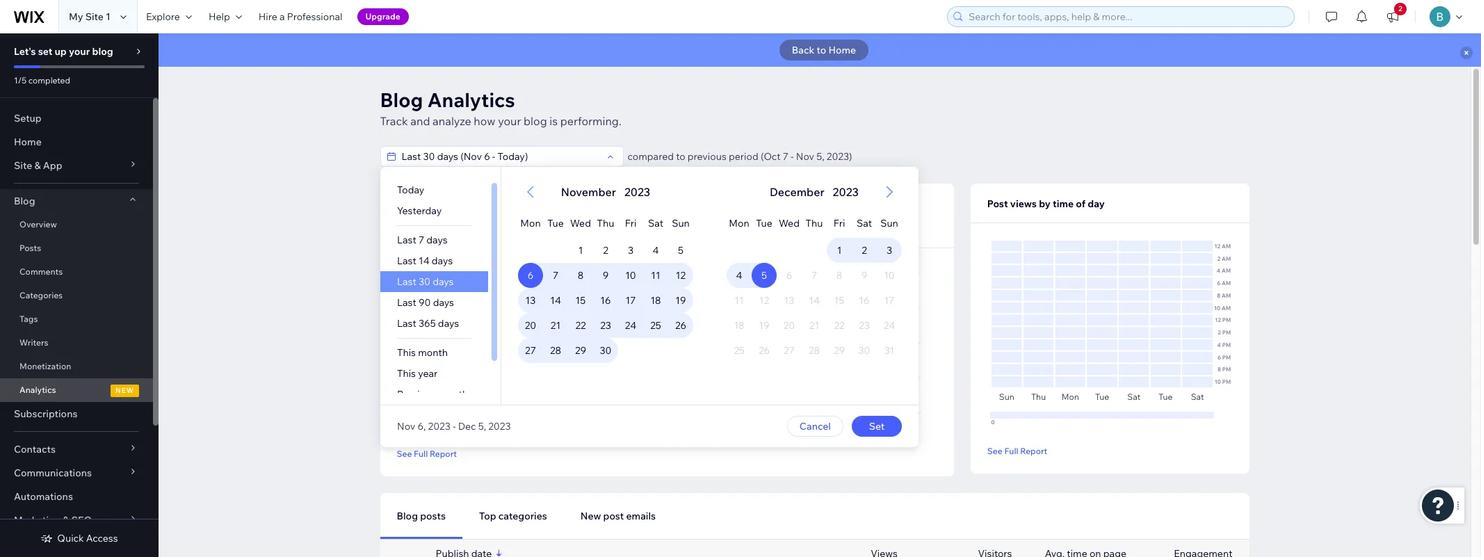 Task type: describe. For each thing, give the bounding box(es) containing it.
views for by
[[1011, 198, 1037, 210]]

11
[[651, 269, 660, 282]]

communications
[[14, 467, 92, 479]]

2 sun from the left
[[880, 217, 898, 230]]

1 sat from the left
[[648, 217, 663, 230]]

365
[[418, 317, 436, 330]]

your inside blog analytics track and analyze how your blog is performing.
[[498, 114, 521, 128]]

days for last 14 days
[[431, 255, 453, 267]]

is
[[550, 114, 558, 128]]

last 7 days
[[397, 234, 447, 246]]

categories
[[19, 290, 63, 300]]

my
[[69, 10, 83, 23]]

last for last 7 days
[[397, 234, 416, 246]]

upgrade button
[[357, 8, 409, 25]]

site & app button
[[0, 154, 153, 177]]

1 mon from the left
[[520, 217, 541, 230]]

5 inside tuesday, december 5, 2023 cell
[[761, 269, 767, 282]]

row containing 20
[[518, 313, 693, 338]]

professional
[[287, 10, 343, 23]]

2 sat from the left
[[857, 217, 872, 230]]

quick access button
[[41, 532, 118, 545]]

1 sun from the left
[[672, 217, 690, 230]]

writers link
[[0, 331, 153, 355]]

1 vertical spatial 4
[[736, 269, 742, 282]]

help
[[209, 10, 230, 23]]

post for by
[[988, 198, 1008, 210]]

blog posts button
[[380, 493, 463, 539]]

days for last 30 days
[[432, 275, 454, 288]]

automations link
[[0, 485, 153, 508]]

monday, november 6, 2023 cell
[[518, 263, 543, 288]]

tags
[[19, 314, 38, 324]]

yesterday
[[397, 205, 441, 217]]

see full report for the leftmost the see full report button
[[397, 448, 457, 459]]

post views by time of day
[[988, 198, 1105, 210]]

performing.
[[560, 114, 622, 128]]

28
[[550, 344, 561, 357]]

completed
[[28, 75, 70, 86]]

1 tue from the left
[[547, 217, 564, 230]]

8
[[577, 269, 583, 282]]

2023 right "6,"
[[428, 420, 450, 433]]

december
[[770, 185, 824, 199]]

days for last 7 days
[[426, 234, 447, 246]]

visitors
[[507, 200, 542, 213]]

row group for grid containing december
[[710, 238, 919, 405]]

27
[[525, 344, 536, 357]]

0 inside the engagement 0
[[727, 214, 735, 230]]

nov 6, 2023 - dec 5, 2023
[[397, 420, 511, 433]]

alert containing november
[[557, 184, 654, 200]]

0 horizontal spatial full
[[414, 448, 428, 459]]

24
[[625, 319, 636, 332]]

last 365 days
[[397, 317, 459, 330]]

posts
[[420, 510, 446, 522]]

last for last 14 days
[[397, 255, 416, 267]]

compared
[[628, 150, 674, 163]]

analyze
[[433, 114, 471, 128]]

marketing & seo
[[14, 514, 92, 527]]

tuesday, december 5, 2023 cell
[[752, 263, 777, 288]]

23
[[600, 319, 611, 332]]

of
[[1076, 198, 1086, 210]]

back to home
[[792, 44, 856, 56]]

see for the leftmost the see full report button
[[397, 448, 412, 459]]

comments link
[[0, 260, 153, 284]]

1 3 from the left
[[628, 244, 633, 257]]

6,
[[417, 420, 426, 433]]

track
[[380, 114, 408, 128]]

grid containing december
[[710, 167, 919, 405]]

blog inside "popup button"
[[14, 195, 35, 207]]

1/5 completed
[[14, 75, 70, 86]]

to for compared
[[676, 150, 686, 163]]

blog inside the sidebar element
[[92, 45, 113, 58]]

home inside back to home button
[[829, 44, 856, 56]]

see for right the see full report button
[[988, 446, 1003, 456]]

contacts button
[[0, 438, 153, 461]]

22
[[575, 319, 586, 332]]

blog button
[[0, 189, 153, 213]]

contacts
[[14, 443, 56, 456]]

25
[[650, 319, 661, 332]]

2 button
[[1378, 0, 1409, 33]]

how
[[474, 114, 496, 128]]

let's set up your blog
[[14, 45, 113, 58]]

automations
[[14, 490, 73, 503]]

top categories button
[[463, 493, 564, 539]]

post views 0
[[397, 200, 445, 230]]

home link
[[0, 130, 153, 154]]

analytics inside the sidebar element
[[19, 385, 56, 395]]

top
[[479, 510, 496, 522]]

back to home button
[[780, 40, 869, 61]]

0 horizontal spatial see full report button
[[397, 447, 457, 460]]

21
[[550, 319, 560, 332]]

month for this month
[[418, 346, 448, 359]]

1 horizontal spatial nov
[[796, 150, 815, 163]]

0 horizontal spatial 5,
[[478, 420, 486, 433]]

19
[[675, 294, 686, 307]]

0 horizontal spatial 30
[[418, 275, 430, 288]]

back to home alert
[[159, 33, 1482, 67]]

month for previous month
[[438, 388, 468, 401]]

2 for row group associated with grid containing november
[[603, 244, 608, 257]]

2 mon tue wed thu from the left
[[729, 217, 823, 230]]

site & app
[[14, 159, 62, 172]]

visitors button
[[490, 184, 600, 248]]

categories link
[[0, 284, 153, 307]]

post for 0
[[397, 200, 417, 213]]

this month
[[397, 346, 448, 359]]

let's
[[14, 45, 36, 58]]

overview
[[19, 219, 57, 230]]

15
[[575, 294, 586, 307]]

last 90 days
[[397, 296, 454, 309]]

monetization
[[19, 361, 71, 371]]

setup link
[[0, 106, 153, 130]]

subscriptions link
[[0, 402, 153, 426]]

1/5
[[14, 75, 27, 86]]

7 inside row
[[553, 269, 558, 282]]

access
[[86, 532, 118, 545]]

writers
[[19, 337, 48, 348]]

previous month
[[397, 388, 468, 401]]

0 horizontal spatial 4
[[652, 244, 659, 257]]

views for 0
[[419, 200, 445, 213]]

1 horizontal spatial site
[[85, 10, 104, 23]]

this for this month
[[397, 346, 416, 359]]

emails
[[626, 510, 656, 522]]

16
[[600, 294, 611, 307]]

days for last 90 days
[[433, 296, 454, 309]]

1 horizontal spatial report
[[1021, 446, 1048, 456]]

29
[[575, 344, 586, 357]]

10
[[625, 269, 636, 282]]

tags link
[[0, 307, 153, 331]]

comments
[[19, 266, 63, 277]]

list box containing today
[[380, 179, 500, 405]]

marketing
[[14, 514, 61, 527]]

cancel
[[799, 420, 831, 433]]

2 tue from the left
[[756, 217, 772, 230]]

1 horizontal spatial -
[[791, 150, 794, 163]]

0 horizontal spatial report
[[430, 448, 457, 459]]



Task type: locate. For each thing, give the bounding box(es) containing it.
hire
[[259, 10, 277, 23]]

2 horizontal spatial 7
[[783, 150, 789, 163]]

list box
[[380, 179, 500, 405]]

see full report
[[988, 446, 1048, 456], [397, 448, 457, 459]]

0 vertical spatial 4
[[652, 244, 659, 257]]

this left year
[[397, 367, 416, 380]]

new left subscribers
[[617, 200, 637, 213]]

communications button
[[0, 461, 153, 485]]

2023 right dec
[[488, 420, 511, 433]]

0 horizontal spatial see
[[397, 448, 412, 459]]

1 horizontal spatial see full report
[[988, 446, 1048, 456]]

blog analytics track and analyze how your blog is performing.
[[380, 88, 622, 128]]

row containing 6
[[518, 263, 693, 288]]

month up 'nov 6, 2023 - dec 5, 2023'
[[438, 388, 468, 401]]

days right 365
[[438, 317, 459, 330]]

4 left tuesday, december 5, 2023 cell at the right
[[736, 269, 742, 282]]

1 horizontal spatial views
[[1011, 198, 1037, 210]]

last for last 365 days
[[397, 317, 416, 330]]

0
[[397, 214, 405, 230], [617, 214, 625, 230], [727, 214, 735, 230]]

last down the "last 7 days"
[[397, 255, 416, 267]]

grid
[[501, 167, 710, 405], [710, 167, 919, 405]]

1 vertical spatial 14
[[550, 294, 561, 307]]

views left by
[[1011, 198, 1037, 210]]

1 wed from the left
[[570, 217, 591, 230]]

sat
[[648, 217, 663, 230], [857, 217, 872, 230]]

5 last from the top
[[397, 317, 416, 330]]

1 horizontal spatial thu
[[806, 217, 823, 230]]

1 horizontal spatial blog
[[524, 114, 547, 128]]

posts
[[19, 243, 41, 253]]

& inside the site & app dropdown button
[[34, 159, 41, 172]]

last 30 days
[[397, 275, 454, 288]]

1 horizontal spatial mon tue wed thu
[[729, 217, 823, 230]]

blog up track
[[380, 88, 423, 112]]

30 right 29
[[600, 344, 611, 357]]

1 vertical spatial to
[[676, 150, 686, 163]]

1 vertical spatial -
[[452, 420, 456, 433]]

1 vertical spatial this
[[397, 367, 416, 380]]

to for back
[[817, 44, 827, 56]]

days right 90
[[433, 296, 454, 309]]

categories
[[499, 510, 547, 522]]

0 horizontal spatial 1
[[106, 10, 111, 23]]

site inside dropdown button
[[14, 159, 32, 172]]

home inside the sidebar element
[[14, 136, 42, 148]]

wed down december
[[779, 217, 800, 230]]

1 vertical spatial 5,
[[478, 420, 486, 433]]

your right how on the left top of the page
[[498, 114, 521, 128]]

app
[[43, 159, 62, 172]]

4 last from the top
[[397, 296, 416, 309]]

1 horizontal spatial new
[[617, 200, 637, 213]]

post inside 'post views 0'
[[397, 200, 417, 213]]

new post emails
[[581, 510, 656, 522]]

a
[[280, 10, 285, 23]]

0 vertical spatial month
[[418, 346, 448, 359]]

2 inside button
[[1399, 4, 1403, 13]]

12
[[676, 269, 686, 282]]

0 horizontal spatial 7
[[418, 234, 424, 246]]

1 horizontal spatial analytics
[[428, 88, 515, 112]]

1 vertical spatial 30
[[600, 344, 611, 357]]

last down the last 14 days
[[397, 275, 416, 288]]

views inside 'post views 0'
[[419, 200, 445, 213]]

1 horizontal spatial wed
[[779, 217, 800, 230]]

14 inside list box
[[418, 255, 429, 267]]

18
[[650, 294, 661, 307]]

2023 down 2023)
[[833, 185, 859, 199]]

this year
[[397, 367, 437, 380]]

marketing & seo button
[[0, 508, 153, 532]]

0 vertical spatial this
[[397, 346, 416, 359]]

14 up last 30 days
[[418, 255, 429, 267]]

thu
[[597, 217, 614, 230], [806, 217, 823, 230]]

tue down engagement
[[756, 217, 772, 230]]

mon down visitors
[[520, 217, 541, 230]]

row containing 4
[[727, 263, 902, 288]]

0 vertical spatial 5
[[678, 244, 683, 257]]

0 horizontal spatial your
[[69, 45, 90, 58]]

0 for new subscribers 0
[[617, 214, 625, 230]]

1 horizontal spatial full
[[1005, 446, 1019, 456]]

7 inside list box
[[418, 234, 424, 246]]

14 inside row
[[550, 294, 561, 307]]

alert containing december
[[766, 184, 863, 200]]

1 horizontal spatial your
[[498, 114, 521, 128]]

1 vertical spatial your
[[498, 114, 521, 128]]

0 horizontal spatial to
[[676, 150, 686, 163]]

2 wed from the left
[[779, 217, 800, 230]]

posts link
[[0, 236, 153, 260]]

1 this from the top
[[397, 346, 416, 359]]

5 down the engagement 0 at the top
[[761, 269, 767, 282]]

2 for grid containing december's row group
[[862, 244, 867, 257]]

mon tue wed thu down engagement
[[729, 217, 823, 230]]

your inside the sidebar element
[[69, 45, 90, 58]]

new for emails
[[581, 510, 601, 522]]

1 grid from the left
[[501, 167, 710, 405]]

Search for tools, apps, help & more... field
[[965, 7, 1290, 26]]

2 horizontal spatial 0
[[727, 214, 735, 230]]

alert down compared
[[557, 184, 654, 200]]

& inside marketing & seo dropdown button
[[63, 514, 69, 527]]

month
[[418, 346, 448, 359], [438, 388, 468, 401]]

hire a professional link
[[250, 0, 351, 33]]

blog inside blog analytics track and analyze how your blog is performing.
[[524, 114, 547, 128]]

2 horizontal spatial 1
[[837, 244, 842, 257]]

None field
[[398, 147, 602, 166]]

subscribers
[[639, 200, 693, 213]]

1 horizontal spatial 0
[[617, 214, 625, 230]]

2 last from the top
[[397, 255, 416, 267]]

2023)
[[827, 150, 853, 163]]

new inside new subscribers 0
[[617, 200, 637, 213]]

0 for post views 0
[[397, 214, 405, 230]]

row group
[[501, 238, 710, 405], [710, 238, 919, 405]]

1 vertical spatial month
[[438, 388, 468, 401]]

1 vertical spatial blog
[[524, 114, 547, 128]]

this for this year
[[397, 367, 416, 380]]

to left previous
[[676, 150, 686, 163]]

4 up 11
[[652, 244, 659, 257]]

1 0 from the left
[[397, 214, 405, 230]]

0 vertical spatial 5,
[[817, 150, 825, 163]]

days for last 365 days
[[438, 317, 459, 330]]

blog for posts
[[397, 510, 418, 522]]

0 vertical spatial 14
[[418, 255, 429, 267]]

mon down engagement
[[729, 217, 749, 230]]

0 horizontal spatial thu
[[597, 217, 614, 230]]

0 vertical spatial 7
[[783, 150, 789, 163]]

1 horizontal spatial see full report button
[[988, 444, 1048, 457]]

compared to previous period (oct 7 - nov 5, 2023)
[[628, 150, 853, 163]]

3 last from the top
[[397, 275, 416, 288]]

new inside button
[[581, 510, 601, 522]]

set
[[38, 45, 52, 58]]

1 last from the top
[[397, 234, 416, 246]]

5 up 12
[[678, 244, 683, 257]]

5, right dec
[[478, 420, 486, 433]]

2 alert from the left
[[766, 184, 863, 200]]

1 vertical spatial &
[[63, 514, 69, 527]]

2 this from the top
[[397, 367, 416, 380]]

1 horizontal spatial sun
[[880, 217, 898, 230]]

2 horizontal spatial 2
[[1399, 4, 1403, 13]]

this up this year
[[397, 346, 416, 359]]

1 row group from the left
[[501, 238, 710, 405]]

3 0 from the left
[[727, 214, 735, 230]]

upgrade
[[366, 11, 400, 22]]

views
[[1011, 198, 1037, 210], [419, 200, 445, 213]]

blog down my site 1
[[92, 45, 113, 58]]

new for 0
[[617, 200, 637, 213]]

home down "setup"
[[14, 136, 42, 148]]

site left 'app'
[[14, 159, 32, 172]]

blog left is
[[524, 114, 547, 128]]

2 grid from the left
[[710, 167, 919, 405]]

mon tue wed thu down november
[[520, 217, 614, 230]]

2 row group from the left
[[710, 238, 919, 405]]

0 vertical spatial home
[[829, 44, 856, 56]]

17
[[625, 294, 636, 307]]

see full report for right the see full report button
[[988, 446, 1048, 456]]

1 horizontal spatial 5
[[761, 269, 767, 282]]

1 horizontal spatial 2
[[862, 244, 867, 257]]

5, left 2023)
[[817, 150, 825, 163]]

1 alert from the left
[[557, 184, 654, 200]]

1 horizontal spatial 5,
[[817, 150, 825, 163]]

quick
[[57, 532, 84, 545]]

1 horizontal spatial fri
[[833, 217, 845, 230]]

days up the last 14 days
[[426, 234, 447, 246]]

- left dec
[[452, 420, 456, 433]]

tue down november
[[547, 217, 564, 230]]

your right up
[[69, 45, 90, 58]]

0 vertical spatial site
[[85, 10, 104, 23]]

2 thu from the left
[[806, 217, 823, 230]]

1 horizontal spatial &
[[63, 514, 69, 527]]

alert
[[557, 184, 654, 200], [766, 184, 863, 200]]

-
[[791, 150, 794, 163], [452, 420, 456, 433]]

- right (oct
[[791, 150, 794, 163]]

0 horizontal spatial tue
[[547, 217, 564, 230]]

1 mon tue wed thu from the left
[[520, 217, 614, 230]]

thu down december
[[806, 217, 823, 230]]

0 horizontal spatial sat
[[648, 217, 663, 230]]

home right back
[[829, 44, 856, 56]]

fri down 2023)
[[833, 217, 845, 230]]

14 left 15
[[550, 294, 561, 307]]

analytics
[[428, 88, 515, 112], [19, 385, 56, 395]]

& left the seo
[[63, 514, 69, 527]]

90
[[418, 296, 431, 309]]

1 horizontal spatial 1
[[578, 244, 583, 257]]

1 horizontal spatial sat
[[857, 217, 872, 230]]

seo
[[71, 514, 92, 527]]

1 horizontal spatial mon
[[729, 217, 749, 230]]

1 vertical spatial analytics
[[19, 385, 56, 395]]

1 horizontal spatial home
[[829, 44, 856, 56]]

analytics down the monetization
[[19, 385, 56, 395]]

2 fri from the left
[[833, 217, 845, 230]]

last up the last 14 days
[[397, 234, 416, 246]]

explore
[[146, 10, 180, 23]]

0 horizontal spatial blog
[[92, 45, 113, 58]]

7 right (oct
[[783, 150, 789, 163]]

alert down 2023)
[[766, 184, 863, 200]]

0 horizontal spatial 14
[[418, 255, 429, 267]]

0 horizontal spatial post
[[397, 200, 417, 213]]

row
[[518, 205, 693, 238], [727, 205, 902, 238], [518, 238, 693, 263], [727, 238, 902, 263], [518, 263, 693, 288], [727, 263, 902, 288], [518, 288, 693, 313], [727, 288, 902, 313], [518, 313, 693, 338], [727, 313, 902, 338], [518, 338, 693, 363], [727, 338, 902, 363], [518, 363, 693, 388]]

tue
[[547, 217, 564, 230], [756, 217, 772, 230]]

7 up the last 14 days
[[418, 234, 424, 246]]

1 vertical spatial new
[[581, 510, 601, 522]]

1 fri from the left
[[625, 217, 636, 230]]

previous
[[397, 388, 436, 401]]

blog inside blog analytics track and analyze how your blog is performing.
[[380, 88, 423, 112]]

0 vertical spatial &
[[34, 159, 41, 172]]

site right my
[[85, 10, 104, 23]]

0 horizontal spatial nov
[[397, 420, 415, 433]]

2023
[[624, 185, 650, 199], [833, 185, 859, 199], [428, 420, 450, 433], [488, 420, 511, 433]]

overview link
[[0, 213, 153, 236]]

nov
[[796, 150, 815, 163], [397, 420, 415, 433]]

1 horizontal spatial tue
[[756, 217, 772, 230]]

back
[[792, 44, 815, 56]]

row containing 13
[[518, 288, 693, 313]]

to inside button
[[817, 44, 827, 56]]

1 horizontal spatial 4
[[736, 269, 742, 282]]

analytics inside blog analytics track and analyze how your blog is performing.
[[428, 88, 515, 112]]

& for marketing
[[63, 514, 69, 527]]

blog left posts
[[397, 510, 418, 522]]

hire a professional
[[259, 10, 343, 23]]

monetization link
[[0, 355, 153, 378]]

0 vertical spatial -
[[791, 150, 794, 163]]

0 vertical spatial blog
[[380, 88, 423, 112]]

2023 up new subscribers 0
[[624, 185, 650, 199]]

nov left "6,"
[[397, 420, 415, 433]]

wed down november
[[570, 217, 591, 230]]

2 mon from the left
[[729, 217, 749, 230]]

1 thu from the left
[[597, 217, 614, 230]]

see full report button
[[988, 444, 1048, 457], [397, 447, 457, 460]]

to right back
[[817, 44, 827, 56]]

0 vertical spatial to
[[817, 44, 827, 56]]

0 horizontal spatial views
[[419, 200, 445, 213]]

nov left 2023)
[[796, 150, 815, 163]]

blog inside 'button'
[[397, 510, 418, 522]]

grid containing november
[[501, 167, 710, 405]]

1 horizontal spatial alert
[[766, 184, 863, 200]]

0 vertical spatial nov
[[796, 150, 815, 163]]

0 horizontal spatial new
[[581, 510, 601, 522]]

new post emails button
[[564, 493, 673, 539]]

1 horizontal spatial see
[[988, 446, 1003, 456]]

days up last 30 days
[[431, 255, 453, 267]]

row group for grid containing november
[[501, 238, 710, 405]]

row containing 27
[[518, 338, 693, 363]]

last left 90
[[397, 296, 416, 309]]

& for site
[[34, 159, 41, 172]]

4
[[652, 244, 659, 257], [736, 269, 742, 282]]

0 horizontal spatial alert
[[557, 184, 654, 200]]

0 horizontal spatial analytics
[[19, 385, 56, 395]]

0 inside 'post views 0'
[[397, 214, 405, 230]]

0 vertical spatial 30
[[418, 275, 430, 288]]

period
[[729, 150, 759, 163]]

november
[[561, 185, 616, 199]]

last for last 30 days
[[397, 275, 416, 288]]

0 horizontal spatial 2
[[603, 244, 608, 257]]

today
[[397, 184, 424, 196]]

0 horizontal spatial &
[[34, 159, 41, 172]]

blog
[[380, 88, 423, 112], [14, 195, 35, 207], [397, 510, 418, 522]]

blog posts
[[397, 510, 446, 522]]

full
[[1005, 446, 1019, 456], [414, 448, 428, 459]]

days
[[426, 234, 447, 246], [431, 255, 453, 267], [432, 275, 454, 288], [433, 296, 454, 309], [438, 317, 459, 330]]

blog up overview on the top left of page
[[14, 195, 35, 207]]

& left 'app'
[[34, 159, 41, 172]]

13
[[525, 294, 536, 307]]

blog for analytics
[[380, 88, 423, 112]]

analytics up how on the left top of the page
[[428, 88, 515, 112]]

by
[[1039, 198, 1051, 210]]

0 horizontal spatial 0
[[397, 214, 405, 230]]

post down today
[[397, 200, 417, 213]]

7 left 8
[[553, 269, 558, 282]]

0 inside new subscribers 0
[[617, 214, 625, 230]]

1 vertical spatial nov
[[397, 420, 415, 433]]

5
[[678, 244, 683, 257], [761, 269, 767, 282]]

0 horizontal spatial wed
[[570, 217, 591, 230]]

mon
[[520, 217, 541, 230], [729, 217, 749, 230]]

fri up 10
[[625, 217, 636, 230]]

5,
[[817, 150, 825, 163], [478, 420, 486, 433]]

engagement
[[727, 200, 785, 213]]

1 vertical spatial 7
[[418, 234, 424, 246]]

1 horizontal spatial 7
[[553, 269, 558, 282]]

my site 1
[[69, 10, 111, 23]]

(oct
[[761, 150, 781, 163]]

sidebar element
[[0, 33, 159, 557]]

days up last 90 days
[[432, 275, 454, 288]]

0 vertical spatial new
[[617, 200, 637, 213]]

new left post
[[581, 510, 601, 522]]

1 horizontal spatial 14
[[550, 294, 561, 307]]

last for last 90 days
[[397, 296, 416, 309]]

2 0 from the left
[[617, 214, 625, 230]]

2 3 from the left
[[886, 244, 892, 257]]

last left 365
[[397, 317, 416, 330]]

up
[[55, 45, 67, 58]]

views down today
[[419, 200, 445, 213]]

0 horizontal spatial sun
[[672, 217, 690, 230]]

1 vertical spatial 5
[[761, 269, 767, 282]]

0 horizontal spatial home
[[14, 136, 42, 148]]

2 vertical spatial blog
[[397, 510, 418, 522]]

1 vertical spatial site
[[14, 159, 32, 172]]

post left by
[[988, 198, 1008, 210]]

month up year
[[418, 346, 448, 359]]

post
[[603, 510, 624, 522]]

quick access
[[57, 532, 118, 545]]

0 horizontal spatial 5
[[678, 244, 683, 257]]

subscriptions
[[14, 408, 78, 420]]

thu down november
[[597, 217, 614, 230]]

year
[[418, 367, 437, 380]]

0 horizontal spatial fri
[[625, 217, 636, 230]]

0 horizontal spatial 3
[[628, 244, 633, 257]]

0 horizontal spatial -
[[452, 420, 456, 433]]

30
[[418, 275, 430, 288], [600, 344, 611, 357]]

1 vertical spatial blog
[[14, 195, 35, 207]]

30 up 90
[[418, 275, 430, 288]]

day
[[1088, 198, 1105, 210]]

dec
[[458, 420, 476, 433]]



Task type: vqa. For each thing, say whether or not it's contained in the screenshot.
messages in the Manage Calls via Business Number Can make & receive calls, send text messages but cannot change settings.
no



